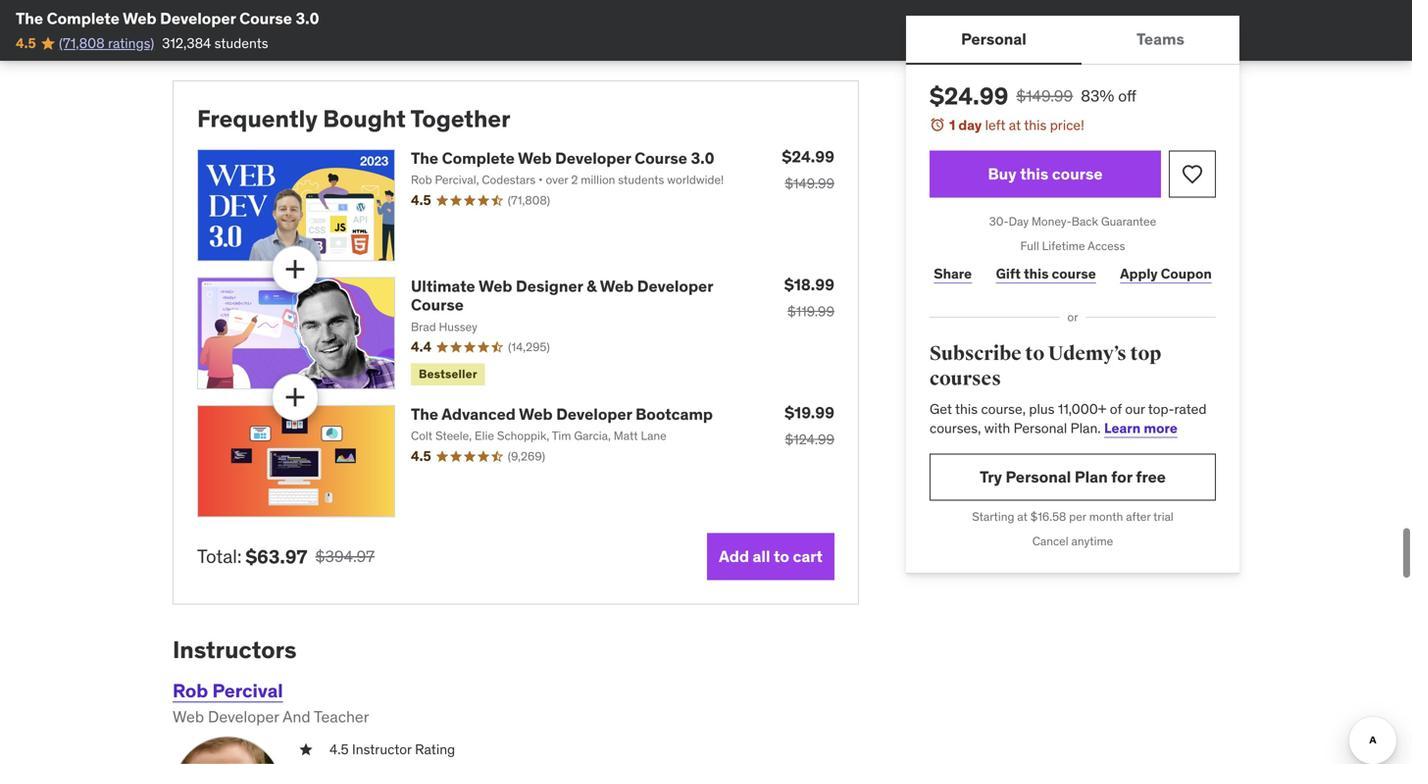 Task type: vqa. For each thing, say whether or not it's contained in the screenshot.
Online
no



Task type: locate. For each thing, give the bounding box(es) containing it.
1 vertical spatial students
[[618, 172, 665, 187]]

try personal plan for free
[[980, 467, 1167, 487]]

3.0 for the complete web developer course 3.0 rob percival, codestars • over 2 million students worldwide!
[[691, 148, 715, 168]]

3.0 for the complete web developer course 3.0
[[296, 8, 320, 28]]

developer up million
[[556, 148, 631, 168]]

instructors
[[173, 635, 297, 665]]

0 horizontal spatial complete
[[47, 8, 120, 28]]

ratings)
[[108, 34, 154, 52]]

personal down plus
[[1014, 419, 1068, 437]]

1 vertical spatial to
[[774, 546, 790, 566]]

over
[[546, 172, 569, 187]]

0 horizontal spatial students
[[215, 34, 268, 52]]

the inside the complete web developer course 3.0 rob percival, codestars • over 2 million students worldwide!
[[411, 148, 439, 168]]

personal up $16.58
[[1006, 467, 1072, 487]]

month
[[1090, 509, 1124, 524]]

codestars
[[482, 172, 536, 187]]

0 vertical spatial at
[[1009, 116, 1022, 134]]

1 horizontal spatial students
[[618, 172, 665, 187]]

1 vertical spatial $149.99
[[785, 175, 835, 192]]

for
[[1112, 467, 1133, 487]]

3.0 inside the complete web developer course 3.0 rob percival, codestars • over 2 million students worldwide!
[[691, 148, 715, 168]]

0 vertical spatial 3.0
[[296, 8, 320, 28]]

1 vertical spatial $24.99
[[782, 147, 835, 167]]

complete up percival,
[[442, 148, 515, 168]]

bootcamp
[[636, 404, 713, 424]]

developer inside ultimate web designer & web developer course brad hussey
[[638, 276, 713, 296]]

the for the complete web developer course 3.0
[[16, 8, 43, 28]]

developer up garcia,
[[557, 404, 632, 424]]

to left udemy's
[[1026, 342, 1045, 366]]

1 horizontal spatial complete
[[442, 148, 515, 168]]

1 vertical spatial personal
[[1014, 419, 1068, 437]]

together
[[411, 104, 511, 134]]

$149.99 inside '$24.99 $149.99'
[[785, 175, 835, 192]]

$18.99
[[785, 275, 835, 295]]

web up schoppik,
[[519, 404, 553, 424]]

top
[[1131, 342, 1162, 366]]

this inside button
[[1021, 164, 1049, 184]]

percival
[[212, 679, 283, 703]]

to right all in the right of the page
[[774, 546, 790, 566]]

developer inside the complete web developer course 3.0 rob percival, codestars • over 2 million students worldwide!
[[556, 148, 631, 168]]

0 vertical spatial to
[[1026, 342, 1045, 366]]

students right million
[[618, 172, 665, 187]]

this down $24.99 $149.99 83% off
[[1025, 116, 1047, 134]]

course inside the complete web developer course 3.0 rob percival, codestars • over 2 million students worldwide!
[[635, 148, 688, 168]]

0 vertical spatial course
[[1053, 164, 1103, 184]]

alarm image
[[930, 117, 946, 132]]

gift this course link
[[992, 254, 1101, 294]]

(9,269)
[[508, 449, 546, 464]]

$149.99 inside $24.99 $149.99 83% off
[[1017, 86, 1074, 106]]

1 vertical spatial 3.0
[[691, 148, 715, 168]]

apply
[[1121, 265, 1158, 282]]

get this course, plus 11,000+ of our top-rated courses, with personal plan.
[[930, 400, 1207, 437]]

4.5 down colt
[[411, 447, 432, 465]]

total: $63.97 $394.97
[[197, 545, 375, 568]]

0 horizontal spatial $24.99
[[782, 147, 835, 167]]

the complete web developer course 3.0 link
[[411, 148, 715, 168]]

rob left percival,
[[411, 172, 432, 187]]

0 vertical spatial rob
[[411, 172, 432, 187]]

$63.97
[[246, 545, 308, 568]]

garcia,
[[574, 428, 611, 444]]

web up ratings)
[[123, 8, 157, 28]]

1 horizontal spatial rob
[[411, 172, 432, 187]]

4.5 up ultimate
[[411, 191, 432, 209]]

9269 reviews element
[[508, 448, 546, 465]]

312,384 students
[[162, 34, 268, 52]]

learn
[[1105, 419, 1141, 437]]

the inside the advanced web developer bootcamp colt steele, elie schoppik, tim garcia, matt lane
[[411, 404, 439, 424]]

0 vertical spatial $149.99
[[1017, 86, 1074, 106]]

developer for the advanced web developer bootcamp colt steele, elie schoppik, tim garcia, matt lane
[[557, 404, 632, 424]]

2 course from the top
[[1052, 265, 1097, 282]]

1 horizontal spatial $149.99
[[1017, 86, 1074, 106]]

this for buy
[[1021, 164, 1049, 184]]

web down rob percival link
[[173, 707, 204, 727]]

1 vertical spatial rob
[[173, 679, 208, 703]]

apply coupon
[[1121, 265, 1213, 282]]

developer up the 312,384
[[160, 8, 236, 28]]

2 vertical spatial course
[[411, 295, 464, 315]]

students
[[215, 34, 268, 52], [618, 172, 665, 187]]

courses
[[930, 367, 1002, 391]]

0 vertical spatial $24.99
[[930, 81, 1009, 111]]

0 vertical spatial the
[[16, 8, 43, 28]]

starting at $16.58 per month after trial cancel anytime
[[973, 509, 1174, 549]]

2 vertical spatial the
[[411, 404, 439, 424]]

web inside rob percival web developer and teacher
[[173, 707, 204, 727]]

subscribe
[[930, 342, 1022, 366]]

4.5 left the "(71,808"
[[16, 34, 36, 52]]

0 horizontal spatial rob
[[173, 679, 208, 703]]

at
[[1009, 116, 1022, 134], [1018, 509, 1028, 524]]

ultimate
[[411, 276, 476, 296]]

off
[[1119, 86, 1137, 106]]

0 horizontal spatial to
[[774, 546, 790, 566]]

frequently bought together
[[197, 104, 511, 134]]

course up brad
[[411, 295, 464, 315]]

top-
[[1149, 400, 1175, 418]]

course
[[239, 8, 292, 28], [635, 148, 688, 168], [411, 295, 464, 315]]

$24.99 for $24.99 $149.99 83% off
[[930, 81, 1009, 111]]

steele,
[[436, 428, 472, 444]]

1 horizontal spatial to
[[1026, 342, 1045, 366]]

personal up $24.99 $149.99 83% off
[[962, 29, 1027, 49]]

buy this course button
[[930, 151, 1162, 198]]

course down lifetime
[[1052, 265, 1097, 282]]

the for the complete web developer course 3.0 rob percival, codestars • over 2 million students worldwide!
[[411, 148, 439, 168]]

0 horizontal spatial 3.0
[[296, 8, 320, 28]]

and
[[283, 707, 311, 727]]

matt
[[614, 428, 638, 444]]

1 horizontal spatial 3.0
[[691, 148, 715, 168]]

developer right '&'
[[638, 276, 713, 296]]

this right gift
[[1024, 265, 1049, 282]]

course up the 312,384 students
[[239, 8, 292, 28]]

1 horizontal spatial $24.99
[[930, 81, 1009, 111]]

(71,808
[[59, 34, 105, 52]]

complete inside the complete web developer course 3.0 rob percival, codestars • over 2 million students worldwide!
[[442, 148, 515, 168]]

4.5 for (9,269)
[[411, 447, 432, 465]]

course up worldwide!
[[635, 148, 688, 168]]

web inside the complete web developer course 3.0 rob percival, codestars • over 2 million students worldwide!
[[518, 148, 552, 168]]

0 vertical spatial course
[[239, 8, 292, 28]]

at right left at the right top
[[1009, 116, 1022, 134]]

personal inside get this course, plus 11,000+ of our top-rated courses, with personal plan.
[[1014, 419, 1068, 437]]

1 vertical spatial course
[[635, 148, 688, 168]]

0 vertical spatial personal
[[962, 29, 1027, 49]]

developer down the percival
[[208, 707, 279, 727]]

share button
[[930, 254, 977, 294]]

worldwide!
[[668, 172, 724, 187]]

developer inside the advanced web developer bootcamp colt steele, elie schoppik, tim garcia, matt lane
[[557, 404, 632, 424]]

0 horizontal spatial $149.99
[[785, 175, 835, 192]]

elie
[[475, 428, 495, 444]]

designer
[[516, 276, 583, 296]]

0 horizontal spatial course
[[239, 8, 292, 28]]

total:
[[197, 545, 242, 568]]

courses,
[[930, 419, 982, 437]]

or
[[1068, 310, 1079, 325]]

312,384
[[162, 34, 211, 52]]

all
[[753, 546, 771, 566]]

$24.99
[[930, 81, 1009, 111], [782, 147, 835, 167]]

1 course from the top
[[1053, 164, 1103, 184]]

$149.99 for $24.99 $149.99
[[785, 175, 835, 192]]

starting
[[973, 509, 1015, 524]]

&
[[587, 276, 597, 296]]

web inside the advanced web developer bootcamp colt steele, elie schoppik, tim garcia, matt lane
[[519, 404, 553, 424]]

at left $16.58
[[1018, 509, 1028, 524]]

complete up the "(71,808"
[[47, 8, 120, 28]]

4.4
[[411, 338, 432, 356]]

this up courses,
[[956, 400, 978, 418]]

0 vertical spatial complete
[[47, 8, 120, 28]]

course for buy this course
[[1053, 164, 1103, 184]]

learn more link
[[1105, 419, 1178, 437]]

1 vertical spatial the
[[411, 148, 439, 168]]

4.5 instructor rating
[[330, 741, 455, 758]]

(71,808 ratings)
[[59, 34, 154, 52]]

$149.99
[[1017, 86, 1074, 106], [785, 175, 835, 192]]

1 vertical spatial complete
[[442, 148, 515, 168]]

the for the advanced web developer bootcamp colt steele, elie schoppik, tim garcia, matt lane
[[411, 404, 439, 424]]

1 day left at this price!
[[950, 116, 1085, 134]]

course up back
[[1053, 164, 1103, 184]]

1 vertical spatial course
[[1052, 265, 1097, 282]]

students right the 312,384
[[215, 34, 268, 52]]

to inside button
[[774, 546, 790, 566]]

rob left the percival
[[173, 679, 208, 703]]

course for the complete web developer course 3.0 rob percival, codestars • over 2 million students worldwide!
[[635, 148, 688, 168]]

2 horizontal spatial course
[[635, 148, 688, 168]]

this inside get this course, plus 11,000+ of our top-rated courses, with personal plan.
[[956, 400, 978, 418]]

the complete web developer course 3.0
[[16, 8, 320, 28]]

gift this course
[[997, 265, 1097, 282]]

web for rob percival web developer and teacher
[[173, 707, 204, 727]]

1 vertical spatial at
[[1018, 509, 1028, 524]]

4.5 down teacher
[[330, 741, 349, 758]]

web up •
[[518, 148, 552, 168]]

rob percival web developer and teacher
[[173, 679, 369, 727]]

complete for the complete web developer course 3.0
[[47, 8, 120, 28]]

access
[[1088, 238, 1126, 254]]

developer
[[160, 8, 236, 28], [556, 148, 631, 168], [638, 276, 713, 296], [557, 404, 632, 424], [208, 707, 279, 727]]

this right buy
[[1021, 164, 1049, 184]]

this for get
[[956, 400, 978, 418]]

1 horizontal spatial course
[[411, 295, 464, 315]]

complete
[[47, 8, 120, 28], [442, 148, 515, 168]]

developer inside rob percival web developer and teacher
[[208, 707, 279, 727]]

tab list
[[907, 16, 1240, 65]]

learn more
[[1105, 419, 1178, 437]]

course for gift this course
[[1052, 265, 1097, 282]]

the advanced web developer bootcamp link
[[411, 404, 713, 424]]

after
[[1127, 509, 1151, 524]]

course inside button
[[1053, 164, 1103, 184]]



Task type: describe. For each thing, give the bounding box(es) containing it.
this for gift
[[1024, 265, 1049, 282]]

per
[[1070, 509, 1087, 524]]

at inside the starting at $16.58 per month after trial cancel anytime
[[1018, 509, 1028, 524]]

web for the complete web developer course 3.0
[[123, 8, 157, 28]]

course,
[[982, 400, 1026, 418]]

the advanced web developer bootcamp colt steele, elie schoppik, tim garcia, matt lane
[[411, 404, 713, 444]]

students inside the complete web developer course 3.0 rob percival, codestars • over 2 million students worldwide!
[[618, 172, 665, 187]]

plan
[[1075, 467, 1109, 487]]

$24.99 $149.99
[[782, 147, 835, 192]]

our
[[1126, 400, 1146, 418]]

day
[[959, 116, 982, 134]]

71808 reviews element
[[508, 192, 551, 209]]

83%
[[1082, 86, 1115, 106]]

course inside ultimate web designer & web developer course brad hussey
[[411, 295, 464, 315]]

full
[[1021, 238, 1040, 254]]

cart
[[793, 546, 823, 566]]

lifetime
[[1043, 238, 1086, 254]]

ultimate web designer & web developer course brad hussey
[[411, 276, 713, 334]]

teacher
[[314, 707, 369, 727]]

money-
[[1032, 214, 1072, 229]]

rated
[[1175, 400, 1207, 418]]

$18.99 $119.99
[[785, 275, 835, 320]]

add all to cart button
[[708, 533, 835, 580]]

hussey
[[439, 319, 478, 334]]

$124.99
[[785, 431, 835, 448]]

4.5 for (71,808)
[[411, 191, 432, 209]]

free
[[1137, 467, 1167, 487]]

guarantee
[[1102, 214, 1157, 229]]

add all to cart
[[719, 546, 823, 566]]

course for the complete web developer course 3.0
[[239, 8, 292, 28]]

web right '&'
[[600, 276, 634, 296]]

with
[[985, 419, 1011, 437]]

xsmall image
[[298, 740, 314, 759]]

brad
[[411, 319, 436, 334]]

of
[[1111, 400, 1123, 418]]

$24.99 $149.99 83% off
[[930, 81, 1137, 111]]

plus
[[1030, 400, 1055, 418]]

rob inside rob percival web developer and teacher
[[173, 679, 208, 703]]

developer for the complete web developer course 3.0
[[160, 8, 236, 28]]

coupon
[[1162, 265, 1213, 282]]

tim
[[552, 428, 572, 444]]

$19.99 $124.99
[[785, 403, 835, 448]]

advanced
[[442, 404, 516, 424]]

colt
[[411, 428, 433, 444]]

30-day money-back guarantee full lifetime access
[[990, 214, 1157, 254]]

wishlist image
[[1181, 162, 1205, 186]]

lane
[[641, 428, 667, 444]]

web right ultimate
[[479, 276, 513, 296]]

plan.
[[1071, 419, 1102, 437]]

teams
[[1137, 29, 1185, 49]]

day
[[1009, 214, 1029, 229]]

cancel
[[1033, 534, 1069, 549]]

left
[[986, 116, 1006, 134]]

0 vertical spatial students
[[215, 34, 268, 52]]

personal inside button
[[962, 29, 1027, 49]]

apply coupon button
[[1117, 254, 1217, 294]]

to inside subscribe to udemy's top courses
[[1026, 342, 1045, 366]]

14295 reviews element
[[508, 339, 550, 356]]

personal button
[[907, 16, 1082, 63]]

the complete web developer course 3.0 rob percival, codestars • over 2 million students worldwide!
[[411, 148, 724, 187]]

•
[[539, 172, 543, 187]]

11,000+
[[1059, 400, 1107, 418]]

rob inside the complete web developer course 3.0 rob percival, codestars • over 2 million students worldwide!
[[411, 172, 432, 187]]

back
[[1072, 214, 1099, 229]]

$24.99 for $24.99 $149.99
[[782, 147, 835, 167]]

web for the advanced web developer bootcamp colt steele, elie schoppik, tim garcia, matt lane
[[519, 404, 553, 424]]

teams button
[[1082, 16, 1240, 63]]

web for the complete web developer course 3.0 rob percival, codestars • over 2 million students worldwide!
[[518, 148, 552, 168]]

$19.99
[[785, 403, 835, 423]]

frequently
[[197, 104, 318, 134]]

developer for rob percival web developer and teacher
[[208, 707, 279, 727]]

complete for the complete web developer course 3.0 rob percival, codestars • over 2 million students worldwide!
[[442, 148, 515, 168]]

(71,808)
[[508, 193, 551, 208]]

$149.99 for $24.99 $149.99 83% off
[[1017, 86, 1074, 106]]

rating
[[415, 741, 455, 758]]

tab list containing personal
[[907, 16, 1240, 65]]

(14,295)
[[508, 340, 550, 355]]

ultimate web designer & web developer course link
[[411, 276, 713, 315]]

share
[[934, 265, 973, 282]]

get
[[930, 400, 953, 418]]

$119.99
[[788, 303, 835, 320]]

2
[[571, 172, 578, 187]]

30-
[[990, 214, 1009, 229]]

2 vertical spatial personal
[[1006, 467, 1072, 487]]

trial
[[1154, 509, 1174, 524]]

million
[[581, 172, 616, 187]]

subscribe to udemy's top courses
[[930, 342, 1162, 391]]

4.5 for (71,808 ratings)
[[16, 34, 36, 52]]

$394.97
[[316, 546, 375, 567]]

more
[[1144, 419, 1178, 437]]

schoppik,
[[497, 428, 550, 444]]

gift
[[997, 265, 1021, 282]]

try
[[980, 467, 1003, 487]]

developer for the complete web developer course 3.0 rob percival, codestars • over 2 million students worldwide!
[[556, 148, 631, 168]]



